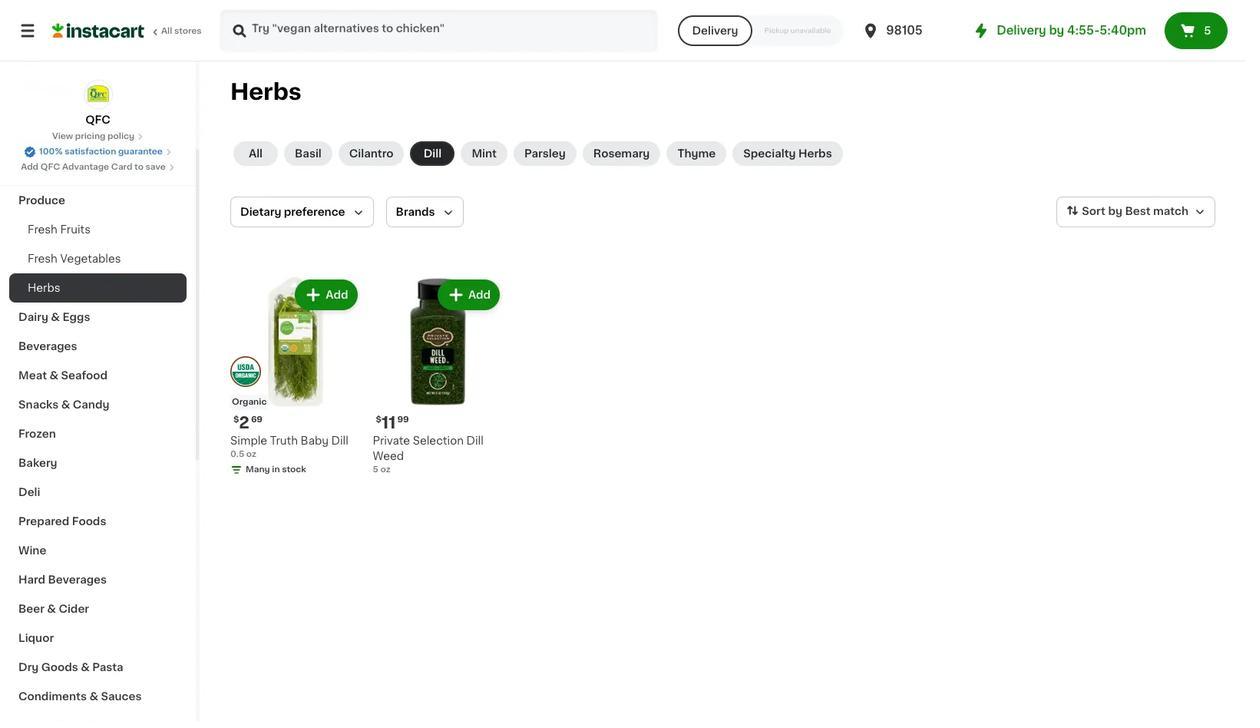 Task type: locate. For each thing, give the bounding box(es) containing it.
thyme
[[678, 148, 716, 159]]

deli
[[18, 487, 40, 498]]

2 add button from the left
[[439, 281, 499, 309]]

0 horizontal spatial $
[[233, 415, 239, 424]]

baby
[[301, 435, 329, 446]]

dairy & eggs link
[[9, 303, 187, 332]]

parsley link
[[514, 141, 577, 166]]

add button for 2
[[297, 281, 356, 309]]

fresh down produce
[[28, 224, 58, 235]]

add qfc advantage card to save link
[[21, 161, 175, 174]]

5
[[1204, 25, 1212, 36], [373, 465, 379, 474]]

beverages down dairy & eggs
[[18, 341, 77, 352]]

hard beverages
[[18, 575, 107, 585]]

1 horizontal spatial by
[[1109, 206, 1123, 217]]

hard
[[18, 575, 45, 585]]

0 horizontal spatial add
[[21, 163, 38, 171]]

0 horizontal spatial product group
[[230, 277, 361, 479]]

buy
[[43, 51, 65, 62]]

herbs
[[230, 81, 302, 103], [799, 148, 832, 159], [28, 283, 60, 293]]

0 horizontal spatial delivery
[[692, 25, 739, 36]]

dill right selection
[[467, 435, 484, 446]]

1 product group from the left
[[230, 277, 361, 479]]

0 vertical spatial oz
[[246, 450, 257, 458]]

0 vertical spatial 5
[[1204, 25, 1212, 36]]

prepared foods
[[18, 516, 106, 527]]

bakery
[[18, 458, 57, 469]]

1 horizontal spatial dill
[[424, 148, 442, 159]]

oz inside simple truth baby dill 0.5 oz
[[246, 450, 257, 458]]

delivery for delivery
[[692, 25, 739, 36]]

1 horizontal spatial qfc
[[85, 114, 110, 125]]

oz for simple
[[246, 450, 257, 458]]

dill link
[[410, 141, 455, 166]]

product group containing 2
[[230, 277, 361, 479]]

stock
[[282, 465, 306, 474]]

None search field
[[220, 9, 659, 52]]

2 $ from the left
[[376, 415, 382, 424]]

fresh
[[28, 224, 58, 235], [28, 253, 58, 264]]

5 button
[[1165, 12, 1228, 49]]

1 horizontal spatial oz
[[381, 465, 391, 474]]

$ inside $ 11 99
[[376, 415, 382, 424]]

& left "pasta"
[[81, 662, 90, 673]]

herbs right specialty on the top right
[[799, 148, 832, 159]]

5 inside private selection dill weed 5 oz
[[373, 465, 379, 474]]

1 horizontal spatial product group
[[373, 277, 503, 476]]

truth
[[270, 435, 298, 446]]

herbs up all link
[[230, 81, 302, 103]]

guarantee
[[118, 147, 163, 156]]

parsley
[[525, 148, 566, 159]]

all left stores
[[161, 27, 172, 35]]

by left 4:55-
[[1049, 25, 1065, 36]]

$ inside "$ 2 69"
[[233, 415, 239, 424]]

oz inside private selection dill weed 5 oz
[[381, 465, 391, 474]]

thanksgiving
[[18, 166, 92, 177]]

prepared
[[18, 516, 69, 527]]

all stores link
[[52, 9, 203, 52]]

delivery
[[997, 25, 1047, 36], [692, 25, 739, 36]]

wine link
[[9, 536, 187, 565]]

100% satisfaction guarantee button
[[24, 143, 172, 158]]

0 vertical spatial fresh
[[28, 224, 58, 235]]

produce link
[[9, 186, 187, 215]]

add button
[[297, 281, 356, 309], [439, 281, 499, 309]]

oz for private
[[381, 465, 391, 474]]

service type group
[[679, 15, 844, 46]]

1 $ from the left
[[233, 415, 239, 424]]

beverages up 'cider'
[[48, 575, 107, 585]]

bakery link
[[9, 449, 187, 478]]

0 horizontal spatial oz
[[246, 450, 257, 458]]

dill
[[424, 148, 442, 159], [331, 435, 349, 446], [467, 435, 484, 446]]

1 vertical spatial 5
[[373, 465, 379, 474]]

$
[[233, 415, 239, 424], [376, 415, 382, 424]]

pasta
[[92, 662, 123, 673]]

0 horizontal spatial by
[[1049, 25, 1065, 36]]

dill inside 'link'
[[424, 148, 442, 159]]

delivery inside button
[[692, 25, 739, 36]]

1 vertical spatial fresh
[[28, 253, 58, 264]]

0 horizontal spatial all
[[161, 27, 172, 35]]

all
[[161, 27, 172, 35], [249, 148, 263, 159]]

add qfc advantage card to save
[[21, 163, 166, 171]]

simple truth baby dill 0.5 oz
[[230, 435, 349, 458]]

meat
[[18, 370, 47, 381]]

& left sauces
[[89, 691, 98, 702]]

1 vertical spatial by
[[1109, 206, 1123, 217]]

2
[[239, 414, 250, 431]]

& left eggs
[[51, 312, 60, 323]]

all left basil link
[[249, 148, 263, 159]]

specialty herbs link
[[733, 141, 843, 166]]

1 vertical spatial qfc
[[41, 163, 60, 171]]

1 horizontal spatial 5
[[1204, 25, 1212, 36]]

lists
[[43, 82, 69, 93]]

& left the candy
[[61, 399, 70, 410]]

&
[[51, 312, 60, 323], [49, 370, 58, 381], [61, 399, 70, 410], [47, 604, 56, 614], [81, 662, 90, 673], [89, 691, 98, 702]]

by for sort
[[1109, 206, 1123, 217]]

2 fresh from the top
[[28, 253, 58, 264]]

fruits
[[60, 224, 91, 235]]

oz down simple
[[246, 450, 257, 458]]

dietary
[[240, 207, 281, 217]]

0 horizontal spatial add button
[[297, 281, 356, 309]]

1 horizontal spatial add button
[[439, 281, 499, 309]]

1 horizontal spatial all
[[249, 148, 263, 159]]

0 vertical spatial all
[[161, 27, 172, 35]]

product group
[[230, 277, 361, 479], [373, 277, 503, 476]]

2 horizontal spatial add
[[468, 290, 491, 300]]

0 vertical spatial by
[[1049, 25, 1065, 36]]

by for delivery
[[1049, 25, 1065, 36]]

condiments
[[18, 691, 87, 702]]

& right beer on the left bottom of the page
[[47, 604, 56, 614]]

$ left 99
[[376, 415, 382, 424]]

1 fresh from the top
[[28, 224, 58, 235]]

1 horizontal spatial $
[[376, 415, 382, 424]]

& for beer
[[47, 604, 56, 614]]

product group containing 11
[[373, 277, 503, 476]]

by right sort
[[1109, 206, 1123, 217]]

fresh for fresh fruits
[[28, 224, 58, 235]]

herbs up dairy & eggs
[[28, 283, 60, 293]]

1 horizontal spatial add
[[326, 290, 348, 300]]

mint link
[[461, 141, 508, 166]]

1 vertical spatial oz
[[381, 465, 391, 474]]

& right meat at left
[[49, 370, 58, 381]]

brands
[[396, 207, 435, 217]]

0 vertical spatial herbs
[[230, 81, 302, 103]]

wine
[[18, 545, 46, 556]]

oz
[[246, 450, 257, 458], [381, 465, 391, 474]]

0 horizontal spatial dill
[[331, 435, 349, 446]]

2 product group from the left
[[373, 277, 503, 476]]

meat & seafood
[[18, 370, 108, 381]]

beer
[[18, 604, 45, 614]]

oz down weed
[[381, 465, 391, 474]]

again
[[78, 51, 108, 62]]

fresh vegetables link
[[9, 244, 187, 273]]

dill inside private selection dill weed 5 oz
[[467, 435, 484, 446]]

$ left 69
[[233, 415, 239, 424]]

meat & seafood link
[[9, 361, 187, 390]]

buy it again
[[43, 51, 108, 62]]

5 inside button
[[1204, 25, 1212, 36]]

all stores
[[161, 27, 202, 35]]

2 horizontal spatial dill
[[467, 435, 484, 446]]

snacks
[[18, 399, 59, 410]]

1 add button from the left
[[297, 281, 356, 309]]

69
[[251, 415, 263, 424]]

brands button
[[386, 197, 464, 227]]

advantage
[[62, 163, 109, 171]]

0 vertical spatial qfc
[[85, 114, 110, 125]]

2 horizontal spatial herbs
[[799, 148, 832, 159]]

2 vertical spatial herbs
[[28, 283, 60, 293]]

goods
[[41, 662, 78, 673]]

0 horizontal spatial 5
[[373, 465, 379, 474]]

1 vertical spatial all
[[249, 148, 263, 159]]

0.5
[[230, 450, 244, 458]]

all for all
[[249, 148, 263, 159]]

dill left mint link
[[424, 148, 442, 159]]

qfc down 100% at the top left of page
[[41, 163, 60, 171]]

$ for 11
[[376, 415, 382, 424]]

by inside field
[[1109, 206, 1123, 217]]

0 horizontal spatial qfc
[[41, 163, 60, 171]]

Best match Sort by field
[[1057, 197, 1216, 227]]

add
[[21, 163, 38, 171], [326, 290, 348, 300], [468, 290, 491, 300]]

to
[[134, 163, 144, 171]]

1 horizontal spatial delivery
[[997, 25, 1047, 36]]

& for condiments
[[89, 691, 98, 702]]

fresh down fresh fruits
[[28, 253, 58, 264]]

dill right baby
[[331, 435, 349, 446]]

qfc up view pricing policy link
[[85, 114, 110, 125]]



Task type: vqa. For each thing, say whether or not it's contained in the screenshot.
1st spend from right
no



Task type: describe. For each thing, give the bounding box(es) containing it.
99
[[397, 415, 409, 424]]

$ for 2
[[233, 415, 239, 424]]

recipes
[[18, 137, 64, 147]]

4:55-
[[1068, 25, 1100, 36]]

qfc inside add qfc advantage card to save link
[[41, 163, 60, 171]]

private
[[373, 435, 410, 446]]

dill inside simple truth baby dill 0.5 oz
[[331, 435, 349, 446]]

& for snacks
[[61, 399, 70, 410]]

1 horizontal spatial herbs
[[230, 81, 302, 103]]

preference
[[284, 207, 345, 217]]

dietary preference button
[[230, 197, 374, 227]]

$ 11 99
[[376, 414, 409, 431]]

thyme link
[[667, 141, 727, 166]]

5:40pm
[[1100, 25, 1147, 36]]

0 horizontal spatial herbs
[[28, 283, 60, 293]]

& for dairy
[[51, 312, 60, 323]]

dietary preference
[[240, 207, 345, 217]]

qfc logo image
[[83, 80, 113, 109]]

add button for 11
[[439, 281, 499, 309]]

it
[[67, 51, 75, 62]]

view pricing policy link
[[52, 131, 144, 143]]

dairy & eggs
[[18, 312, 90, 323]]

delivery for delivery by 4:55-5:40pm
[[997, 25, 1047, 36]]

organic
[[232, 398, 267, 406]]

100% satisfaction guarantee
[[39, 147, 163, 156]]

frozen link
[[9, 419, 187, 449]]

sauces
[[101, 691, 142, 702]]

candy
[[73, 399, 109, 410]]

hard beverages link
[[9, 565, 187, 594]]

save
[[146, 163, 166, 171]]

qfc inside 'qfc' link
[[85, 114, 110, 125]]

basil
[[295, 148, 322, 159]]

liquor link
[[9, 624, 187, 653]]

instacart logo image
[[52, 22, 144, 40]]

condiments & sauces link
[[9, 682, 187, 711]]

many in stock
[[246, 465, 306, 474]]

recipes link
[[9, 128, 187, 157]]

card
[[111, 163, 132, 171]]

all for all stores
[[161, 27, 172, 35]]

& for meat
[[49, 370, 58, 381]]

view pricing policy
[[52, 132, 134, 141]]

0 vertical spatial beverages
[[18, 341, 77, 352]]

dry
[[18, 662, 39, 673]]

98105
[[887, 25, 923, 36]]

sort by
[[1082, 206, 1123, 217]]

selection
[[413, 435, 464, 446]]

fresh for fresh vegetables
[[28, 253, 58, 264]]

match
[[1154, 206, 1189, 217]]

cider
[[59, 604, 89, 614]]

beverages link
[[9, 332, 187, 361]]

foods
[[72, 516, 106, 527]]

condiments & sauces
[[18, 691, 142, 702]]

stores
[[174, 27, 202, 35]]

fresh fruits
[[28, 224, 91, 235]]

dairy
[[18, 312, 48, 323]]

thanksgiving link
[[9, 157, 187, 186]]

cilantro link
[[339, 141, 404, 166]]

beer & cider
[[18, 604, 89, 614]]

pricing
[[75, 132, 106, 141]]

best
[[1126, 206, 1151, 217]]

sort
[[1082, 206, 1106, 217]]

1 vertical spatial beverages
[[48, 575, 107, 585]]

in
[[272, 465, 280, 474]]

satisfaction
[[65, 147, 116, 156]]

many
[[246, 465, 270, 474]]

best match
[[1126, 206, 1189, 217]]

delivery by 4:55-5:40pm
[[997, 25, 1147, 36]]

100%
[[39, 147, 63, 156]]

delivery button
[[679, 15, 752, 46]]

Search field
[[221, 11, 657, 51]]

dry goods & pasta link
[[9, 653, 187, 682]]

add for 2
[[326, 290, 348, 300]]

deli link
[[9, 478, 187, 507]]

lists link
[[9, 72, 187, 103]]

cilantro
[[349, 148, 394, 159]]

produce
[[18, 195, 65, 206]]

frozen
[[18, 429, 56, 439]]

11
[[382, 414, 396, 431]]

rosemary link
[[583, 141, 661, 166]]

liquor
[[18, 633, 54, 644]]

add for 11
[[468, 290, 491, 300]]

view
[[52, 132, 73, 141]]

fresh vegetables
[[28, 253, 121, 264]]

$ 2 69
[[233, 414, 263, 431]]

herbs link
[[9, 273, 187, 303]]

specialty herbs
[[744, 148, 832, 159]]

qfc link
[[83, 80, 113, 128]]

1 vertical spatial herbs
[[799, 148, 832, 159]]

fresh fruits link
[[9, 215, 187, 244]]

snacks & candy link
[[9, 390, 187, 419]]

mint
[[472, 148, 497, 159]]

item badge image
[[230, 357, 261, 387]]

specialty
[[744, 148, 796, 159]]



